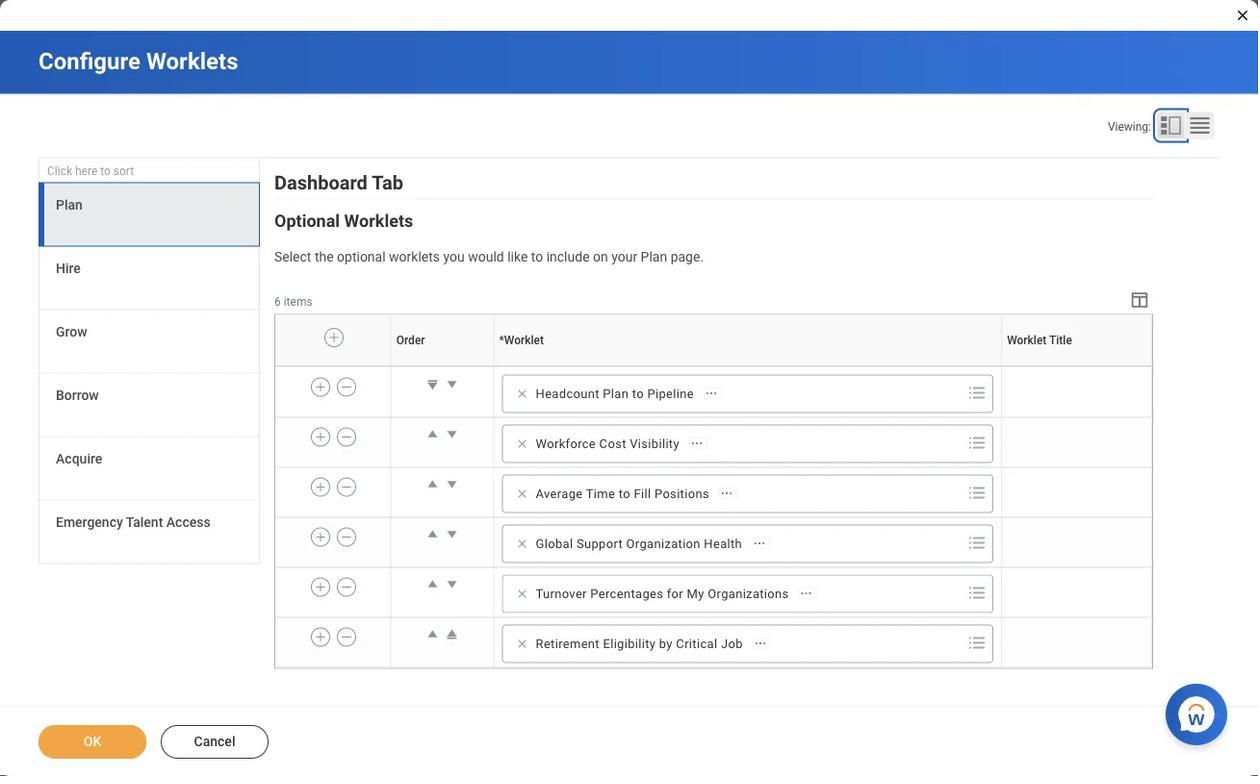 Task type: locate. For each thing, give the bounding box(es) containing it.
workforce
[[536, 437, 596, 451]]

worklet
[[504, 334, 544, 347], [1007, 334, 1047, 347], [746, 367, 749, 368], [1074, 367, 1077, 368]]

row element
[[275, 315, 1156, 367], [275, 368, 1152, 418], [275, 418, 1152, 468], [275, 468, 1152, 518], [275, 518, 1152, 568], [275, 568, 1152, 618], [275, 618, 1152, 668]]

eligibility
[[603, 637, 656, 652]]

caret down image up caret down image
[[442, 425, 462, 444]]

worklet title column header
[[1002, 367, 1152, 368]]

related actions image for average time to fill positions
[[720, 487, 733, 501]]

1 horizontal spatial related actions image
[[799, 587, 813, 601]]

viewing: option group
[[1108, 112, 1220, 143]]

plus image
[[327, 329, 341, 346], [314, 529, 327, 546], [314, 579, 327, 596], [314, 629, 327, 646]]

worklets inside group
[[344, 211, 413, 231]]

headcount plan to pipeline element
[[536, 385, 694, 403]]

3 caret down image from the top
[[442, 525, 462, 544]]

prompts image for headcount plan to pipeline
[[966, 382, 989, 405]]

related actions image for turnover percentages for my organizations
[[799, 587, 813, 601]]

3 prompts image from the top
[[966, 632, 989, 655]]

optional worklets button
[[274, 211, 413, 231]]

fill
[[634, 487, 651, 501]]

3 minus image from the top
[[340, 529, 353, 546]]

4 x small image from the top
[[513, 585, 532, 604]]

related actions image right visibility
[[690, 437, 704, 451]]

related actions image for global support organization health
[[753, 537, 766, 551]]

0 horizontal spatial related actions image
[[720, 487, 733, 501]]

minus image
[[340, 379, 353, 396]]

emergency
[[56, 515, 123, 531]]

to inside popup button
[[100, 164, 111, 178]]

row element down health
[[275, 568, 1152, 618]]

plus image for average time to fill positions
[[314, 479, 327, 496]]

x small image inside retirement eligibility by critical job, press delete to clear value. option
[[513, 635, 532, 654]]

borrow
[[56, 388, 99, 403]]

global support organization health
[[536, 537, 742, 551]]

x small image left average
[[513, 485, 532, 504]]

order worklet worklet title
[[441, 367, 1079, 368]]

plus image
[[314, 379, 327, 396], [314, 429, 327, 446], [314, 479, 327, 496]]

pipeline
[[647, 387, 694, 401]]

plan
[[56, 197, 83, 213], [641, 249, 667, 265], [603, 387, 629, 401]]

x small image inside turnover percentages for my organizations, press delete to clear value. option
[[513, 585, 532, 604]]

2 prompts image from the top
[[966, 532, 989, 555]]

related actions image inside retirement eligibility by critical job, press delete to clear value. option
[[753, 637, 767, 651]]

order inside row element
[[396, 334, 425, 347]]

caret down image down order column header
[[442, 375, 462, 394]]

row element up positions at the right bottom of the page
[[275, 418, 1152, 468]]

row element up the my
[[275, 518, 1152, 568]]

configure
[[39, 48, 140, 75]]

headcount
[[536, 387, 599, 401]]

order for order
[[396, 334, 425, 347]]

1 vertical spatial order
[[441, 367, 444, 368]]

3 caret up image from the top
[[423, 575, 442, 594]]

row element down order worklet worklet title
[[275, 368, 1152, 418]]

1 prompts image from the top
[[966, 382, 989, 405]]

x small image left global
[[513, 535, 532, 554]]

caret up image for global
[[423, 525, 442, 544]]

worklets
[[146, 48, 238, 75], [344, 211, 413, 231]]

items
[[284, 295, 312, 308]]

1 vertical spatial caret up image
[[423, 475, 442, 494]]

positions
[[654, 487, 709, 501]]

caret down image down caret down image
[[442, 525, 462, 544]]

*
[[499, 334, 504, 347]]

2 vertical spatial prompts image
[[966, 632, 989, 655]]

2 prompts image from the top
[[966, 482, 989, 505]]

configure worklets
[[39, 48, 238, 75]]

0 vertical spatial plus image
[[314, 379, 327, 396]]

x small image inside global support organization health, press delete to clear value. option
[[513, 535, 532, 554]]

related actions image right job
[[753, 637, 767, 651]]

job
[[721, 637, 743, 652]]

caret bottom image
[[423, 375, 442, 394]]

list box containing plan
[[39, 183, 260, 565]]

1 x small image from the top
[[513, 435, 532, 454]]

related actions image right organizations
[[799, 587, 813, 601]]

worklet column header
[[494, 367, 1002, 368]]

related actions image inside global support organization health, press delete to clear value. option
[[753, 537, 766, 551]]

row element down the my
[[275, 618, 1152, 668]]

0 horizontal spatial worklets
[[146, 48, 238, 75]]

caret up image for turnover percentages for my organizations
[[423, 575, 442, 594]]

caret top image
[[442, 625, 462, 644]]

3 prompts image from the top
[[966, 582, 989, 605]]

2 x small image from the top
[[513, 485, 532, 504]]

to for click
[[100, 164, 111, 178]]

prompts image
[[966, 382, 989, 405], [966, 532, 989, 555], [966, 582, 989, 605]]

cancel
[[194, 734, 235, 750]]

prompts image for turnover percentages for my organizations
[[966, 582, 989, 605]]

row element containing global support organization health
[[275, 518, 1152, 568]]

0 horizontal spatial order
[[396, 334, 425, 347]]

0 vertical spatial plan
[[56, 197, 83, 213]]

row element containing order
[[275, 315, 1156, 367]]

1 vertical spatial caret up image
[[423, 625, 442, 644]]

x small image
[[513, 384, 532, 404]]

x small image inside average time to fill positions, press delete to clear value. option
[[513, 485, 532, 504]]

prompts image
[[966, 432, 989, 455], [966, 482, 989, 505], [966, 632, 989, 655]]

prompts image for job
[[966, 632, 989, 655]]

row element up worklet column header
[[275, 315, 1156, 367]]

turnover
[[536, 587, 587, 602]]

0 vertical spatial caret up image
[[423, 425, 442, 444]]

1 vertical spatial prompts image
[[966, 532, 989, 555]]

x small image for turnover percentages for my organizations
[[513, 585, 532, 604]]

4 row element from the top
[[275, 468, 1152, 518]]

4 caret down image from the top
[[442, 575, 462, 594]]

select the optional worklets you would like to include on your plan page.
[[274, 249, 704, 265]]

related actions image right positions at the right bottom of the page
[[720, 487, 733, 501]]

to
[[100, 164, 111, 178], [531, 249, 543, 265], [632, 387, 644, 401], [619, 487, 630, 501]]

click
[[47, 164, 72, 178]]

related actions image
[[720, 487, 733, 501], [799, 587, 813, 601]]

1 horizontal spatial worklets
[[344, 211, 413, 231]]

worklets
[[389, 249, 440, 265]]

2 caret down image from the top
[[442, 425, 462, 444]]

x small image left retirement
[[513, 635, 532, 654]]

retirement eligibility by critical job, press delete to clear value. option
[[509, 633, 777, 656]]

select
[[274, 249, 311, 265]]

navigation pane region
[[39, 158, 260, 569]]

related actions image
[[705, 387, 718, 401], [690, 437, 704, 451], [753, 537, 766, 551], [753, 637, 767, 651]]

average time to fill positions element
[[536, 486, 709, 503]]

order up caret bottom icon
[[441, 367, 444, 368]]

2 caret up image from the top
[[423, 625, 442, 644]]

1 caret down image from the top
[[442, 375, 462, 394]]

tab
[[372, 172, 403, 195]]

prompts image for global support organization health
[[966, 532, 989, 555]]

to inside "element"
[[632, 387, 644, 401]]

related actions image inside workforce cost visibility, press delete to clear value. option
[[690, 437, 704, 451]]

worklets for configure worklets
[[146, 48, 238, 75]]

order
[[396, 334, 425, 347], [441, 367, 444, 368]]

related actions image right pipeline
[[705, 387, 718, 401]]

3 plus image from the top
[[314, 479, 327, 496]]

workforce cost visibility
[[536, 437, 679, 451]]

global
[[536, 537, 573, 551]]

worklets for optional worklets
[[344, 211, 413, 231]]

6 row element from the top
[[275, 568, 1152, 618]]

1 vertical spatial plus image
[[314, 429, 327, 446]]

0 vertical spatial related actions image
[[720, 487, 733, 501]]

0 vertical spatial title
[[1049, 334, 1072, 347]]

3 row element from the top
[[275, 418, 1152, 468]]

include
[[546, 249, 590, 265]]

0 horizontal spatial title
[[1049, 334, 1072, 347]]

1 horizontal spatial plan
[[603, 387, 629, 401]]

average
[[536, 487, 583, 501]]

row element containing turnover percentages for my organizations
[[275, 568, 1152, 618]]

here
[[75, 164, 97, 178]]

1 row element from the top
[[275, 315, 1156, 367]]

2 vertical spatial caret up image
[[423, 575, 442, 594]]

percentages
[[590, 587, 663, 602]]

2 vertical spatial plus image
[[314, 479, 327, 496]]

caret down image for caret up image for turnover percentages for my organizations
[[442, 575, 462, 594]]

caret up image
[[423, 525, 442, 544], [423, 625, 442, 644]]

1 vertical spatial prompts image
[[966, 482, 989, 505]]

order column header
[[391, 367, 494, 368]]

1 minus image from the top
[[340, 429, 353, 446]]

x small image left "turnover"
[[513, 585, 532, 604]]

list box
[[39, 183, 260, 565]]

retirement eligibility by critical job element
[[536, 636, 743, 653]]

x small image
[[513, 435, 532, 454], [513, 485, 532, 504], [513, 535, 532, 554], [513, 585, 532, 604], [513, 635, 532, 654]]

2 vertical spatial prompts image
[[966, 582, 989, 605]]

1 vertical spatial title
[[1077, 367, 1079, 368]]

hire
[[56, 261, 81, 276]]

0 horizontal spatial plan
[[56, 197, 83, 213]]

workday assistant region
[[1166, 677, 1235, 746]]

1 vertical spatial worklets
[[344, 211, 413, 231]]

workforce cost visibility, press delete to clear value. option
[[509, 433, 713, 456]]

click here to sort
[[47, 164, 134, 178]]

0 vertical spatial prompts image
[[966, 432, 989, 455]]

Toggle to Grid view radio
[[1186, 112, 1214, 139]]

5 row element from the top
[[275, 518, 1152, 568]]

support
[[577, 537, 623, 551]]

caret down image
[[442, 375, 462, 394], [442, 425, 462, 444], [442, 525, 462, 544], [442, 575, 462, 594]]

1 horizontal spatial order
[[441, 367, 444, 368]]

7 row element from the top
[[275, 618, 1152, 668]]

1 plus image from the top
[[314, 379, 327, 396]]

list box inside configure worklets main content
[[39, 183, 260, 565]]

related actions image right health
[[753, 537, 766, 551]]

x small image left the workforce
[[513, 435, 532, 454]]

turnover percentages for my organizations
[[536, 587, 789, 602]]

* worklet
[[499, 334, 544, 347]]

0 vertical spatial worklets
[[146, 48, 238, 75]]

2 row element from the top
[[275, 368, 1152, 418]]

close configure worklets image
[[1235, 8, 1250, 23]]

1 vertical spatial related actions image
[[799, 587, 813, 601]]

optional worklets group
[[274, 209, 1156, 669]]

5 minus image from the top
[[340, 629, 353, 646]]

x small image for global support organization health
[[513, 535, 532, 554]]

caret down image up the caret top image
[[442, 575, 462, 594]]

2 horizontal spatial plan
[[641, 249, 667, 265]]

click here to sort button
[[39, 158, 260, 184]]

emergency talent access
[[56, 515, 211, 531]]

3 x small image from the top
[[513, 535, 532, 554]]

row element up health
[[275, 468, 1152, 518]]

turnover percentages for my organizations element
[[536, 586, 789, 603]]

0 vertical spatial caret up image
[[423, 525, 442, 544]]

retirement
[[536, 637, 600, 652]]

prompts image for positions
[[966, 482, 989, 505]]

caret up image
[[423, 425, 442, 444], [423, 475, 442, 494], [423, 575, 442, 594]]

0 vertical spatial prompts image
[[966, 382, 989, 405]]

access
[[166, 515, 211, 531]]

0 vertical spatial order
[[396, 334, 425, 347]]

order up order column header
[[396, 334, 425, 347]]

2 caret up image from the top
[[423, 475, 442, 494]]

5 x small image from the top
[[513, 635, 532, 654]]

2 vertical spatial plan
[[603, 387, 629, 401]]

minus image
[[340, 429, 353, 446], [340, 479, 353, 496], [340, 529, 353, 546], [340, 579, 353, 596], [340, 629, 353, 646]]

workforce cost visibility element
[[536, 435, 679, 453]]

title
[[1049, 334, 1072, 347], [1077, 367, 1079, 368]]

1 caret up image from the top
[[423, 525, 442, 544]]

x small image inside workforce cost visibility, press delete to clear value. option
[[513, 435, 532, 454]]

your
[[611, 249, 637, 265]]



Task type: vqa. For each thing, say whether or not it's contained in the screenshot.
export to excel 'icon'
no



Task type: describe. For each thing, give the bounding box(es) containing it.
sort
[[113, 164, 134, 178]]

configure worklets dialog
[[0, 0, 1258, 777]]

minus image for workforce cost visibility
[[340, 429, 353, 446]]

6 items
[[274, 295, 312, 308]]

grow
[[56, 324, 87, 340]]

health
[[704, 537, 742, 551]]

my
[[687, 587, 704, 602]]

cancel button
[[161, 726, 269, 759]]

like
[[507, 249, 528, 265]]

minus image for retirement eligibility by critical job
[[340, 629, 353, 646]]

headcount plan to pipeline
[[536, 387, 694, 401]]

plan inside list box
[[56, 197, 83, 213]]

minus image for global support organization health
[[340, 529, 353, 546]]

x small image for average time to fill positions
[[513, 485, 532, 504]]

related actions image for headcount plan to pipeline
[[705, 387, 718, 401]]

2 plus image from the top
[[314, 429, 327, 446]]

turnover percentages for my organizations, press delete to clear value. option
[[509, 583, 823, 606]]

1 caret up image from the top
[[423, 425, 442, 444]]

4 minus image from the top
[[340, 579, 353, 596]]

caret up image for retirement
[[423, 625, 442, 644]]

organizations
[[708, 587, 789, 602]]

to for headcount
[[632, 387, 644, 401]]

organization
[[626, 537, 701, 551]]

page.
[[671, 249, 704, 265]]

row element containing headcount plan to pipeline
[[275, 368, 1152, 418]]

average time to fill positions, press delete to clear value. option
[[509, 483, 743, 506]]

acquire
[[56, 451, 102, 467]]

optional worklets
[[274, 211, 413, 231]]

cost
[[599, 437, 626, 451]]

2 minus image from the top
[[340, 479, 353, 496]]

critical
[[676, 637, 717, 652]]

caret down image for caret bottom icon
[[442, 375, 462, 394]]

average time to fill positions
[[536, 487, 709, 501]]

1 prompts image from the top
[[966, 432, 989, 455]]

Toggle to List Detail view radio
[[1157, 112, 1185, 139]]

on
[[593, 249, 608, 265]]

would
[[468, 249, 504, 265]]

x small image for retirement eligibility by critical job
[[513, 635, 532, 654]]

x small image for workforce cost visibility
[[513, 435, 532, 454]]

for
[[667, 587, 683, 602]]

caret down image for 1st caret up image from the top
[[442, 425, 462, 444]]

1 horizontal spatial title
[[1077, 367, 1079, 368]]

viewing:
[[1108, 120, 1151, 133]]

1 vertical spatial plan
[[641, 249, 667, 265]]

headcount plan to pipeline, press delete to clear value. option
[[509, 383, 728, 406]]

time
[[586, 487, 615, 501]]

row element containing retirement eligibility by critical job
[[275, 618, 1152, 668]]

configure worklets main content
[[0, 31, 1258, 777]]

dashboard
[[274, 172, 368, 195]]

order for order worklet worklet title
[[441, 367, 444, 368]]

global support organization health, press delete to clear value. option
[[509, 533, 776, 556]]

you
[[443, 249, 465, 265]]

optional
[[337, 249, 386, 265]]

talent
[[126, 515, 163, 531]]

plus image for headcount plan to pipeline
[[314, 379, 327, 396]]

the
[[315, 249, 334, 265]]

retirement eligibility by critical job
[[536, 637, 743, 652]]

row element containing average time to fill positions
[[275, 468, 1152, 518]]

related actions image for retirement eligibility by critical job
[[753, 637, 767, 651]]

ok
[[84, 734, 101, 750]]

caret up image for average time to fill positions
[[423, 475, 442, 494]]

ok button
[[39, 726, 146, 759]]

6
[[274, 295, 281, 308]]

dashboard tab
[[274, 172, 403, 195]]

caret down image
[[442, 475, 462, 494]]

related actions image for workforce cost visibility
[[690, 437, 704, 451]]

to for average
[[619, 487, 630, 501]]

visibility
[[630, 437, 679, 451]]

global support organization health element
[[536, 536, 742, 553]]

optional
[[274, 211, 340, 231]]

worklet title
[[1007, 334, 1072, 347]]

click to view/edit grid preferences image
[[1129, 289, 1150, 310]]

row element containing workforce cost visibility
[[275, 418, 1152, 468]]

plan inside "element"
[[603, 387, 629, 401]]

by
[[659, 637, 673, 652]]



